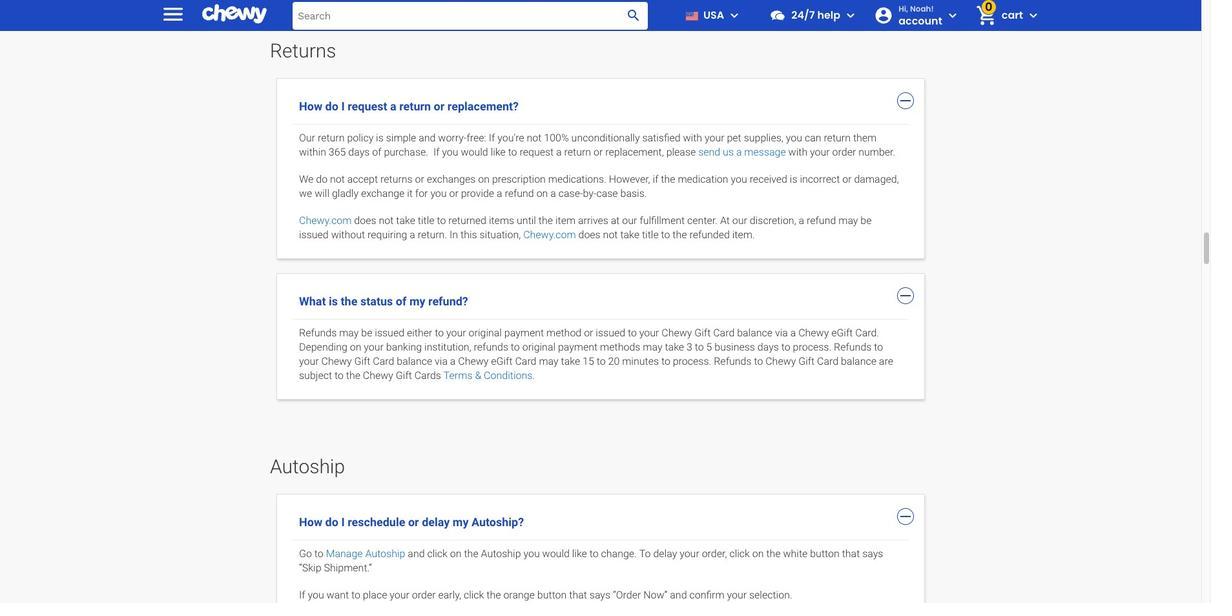 Task type: describe. For each thing, give the bounding box(es) containing it.
exchanges
[[427, 173, 476, 185]]

your down can
[[810, 146, 830, 158]]

return up simple
[[399, 99, 431, 113]]

0 horizontal spatial autoship
[[270, 455, 345, 478]]

1 click from the left
[[427, 548, 448, 560]]

do inside we do not accept returns or exchanges on prescription medications. however, if the medication you received is incorrect or damaged, we will gladly exchange it for you or provide a refund on a
[[316, 173, 328, 185]]

in
[[450, 228, 458, 241]]

how for autoship
[[299, 515, 322, 529]]

button inside the white button that says "skip shipment."
[[810, 548, 840, 560]]

item
[[556, 214, 576, 227]]

take left 15
[[561, 355, 580, 367]]

"
[[613, 589, 616, 601]]

submit search image
[[626, 8, 642, 23]]

items
[[489, 214, 514, 227]]

2 horizontal spatial chewy
[[799, 327, 829, 339]]

order
[[616, 589, 641, 601]]

will
[[315, 187, 330, 199]]

subject
[[299, 369, 332, 382]]

if for request
[[433, 146, 440, 158]]

1 horizontal spatial autoship
[[365, 548, 405, 560]]

24/7
[[792, 8, 815, 23]]

issued inside the does not take title to returned items until the item arrives at our fulfillment center. at our discretion, a refund may be issued without requiring a return. in this situation,
[[299, 228, 329, 241]]

or inside refunds may be issued either to your original payment method or issued to your chewy gift card balance via a chewy egift card. depending on your banking institution, refunds to original payment methods may take 3 to 5 business days to process. refunds to your chewy gift card balance via a chewy egift card may take 15 to 20 minutes to process. refunds to chewy gift card balance are subject to the chewy gift cards
[[584, 327, 593, 339]]

0 horizontal spatial request
[[348, 99, 387, 113]]

our
[[299, 132, 315, 144]]

your right "confirm"
[[727, 589, 747, 601]]

depending
[[299, 341, 347, 353]]

lick
[[469, 589, 484, 601]]

1 click on the from the left
[[427, 548, 479, 560]]

to right subject
[[335, 369, 344, 382]]

chewy home image
[[202, 0, 267, 28]]

does not take title to the refunded item.
[[579, 228, 755, 241]]

1 vertical spatial of
[[396, 294, 407, 308]]

your up minutes
[[639, 327, 659, 339]]

balance
[[841, 355, 877, 367]]

confirm
[[690, 589, 725, 601]]

or up the worry-
[[434, 99, 445, 113]]

on up provide
[[478, 173, 490, 185]]

to up methods
[[628, 327, 637, 339]]

does not take title to returned items until the item arrives at our fulfillment center. at our discretion, a refund may be issued without requiring a return. in this situation,
[[299, 214, 872, 241]]

it
[[407, 187, 413, 199]]

2 vertical spatial and
[[670, 589, 687, 601]]

days inside 'our return policy is simple and worry-free: if you're not 100% unconditionally satisfied with your pet supplies, you can return them within 365 days of purchase.'
[[348, 146, 370, 158]]

simple
[[386, 132, 416, 144]]

received
[[750, 173, 788, 185]]

medications.
[[548, 173, 607, 185]]

methods
[[600, 341, 641, 353]]

on inside refunds may be issued either to your original payment method or issued to your chewy gift card balance via a chewy egift card. depending on your banking institution, refunds to original payment methods may take 3 to 5 business days to process. refunds to your chewy gift card balance via a chewy egift card may take 15 to 20 minutes to process. refunds to chewy gift card balance are subject to the chewy gift cards
[[350, 341, 361, 353]]

shipment."
[[324, 562, 372, 574]]

orange
[[504, 589, 535, 601]]

the down fulfillment
[[673, 228, 687, 241]]

returns
[[270, 39, 336, 62]]

or down unconditionally
[[594, 146, 603, 158]]

0 horizontal spatial chewy gift
[[321, 355, 370, 367]]

would inside how do i request a return or replacement? element
[[461, 146, 488, 158]]

how for returns
[[299, 99, 322, 113]]

go
[[299, 548, 312, 560]]

refund inside we do not accept returns or exchanges on prescription medications. however, if the medication you received is incorrect or damaged, we will gladly exchange it for you or provide a refund on a
[[505, 187, 534, 199]]

0 horizontal spatial card
[[373, 355, 394, 367]]

how do i request a return or replacement?
[[299, 99, 519, 113]]

to down the you're
[[508, 146, 517, 158]]

if for your
[[299, 589, 305, 601]]

2 horizontal spatial issued
[[596, 327, 625, 339]]

help menu image
[[843, 8, 859, 23]]

or right incorrect
[[843, 173, 852, 185]]

to right 15
[[597, 355, 606, 367]]

cart link
[[971, 0, 1023, 31]]

account menu image
[[945, 8, 961, 23]]

to left the 'change.'
[[590, 548, 599, 560]]

account
[[899, 14, 942, 28]]

worry-
[[438, 132, 467, 144]]

1 vertical spatial refunds
[[834, 341, 872, 353]]

conditions
[[484, 369, 533, 382]]

0 vertical spatial egift
[[832, 327, 853, 339]]

how do i reschedule or delay my autoship?
[[299, 515, 524, 529]]

refund inside the does not take title to returned items until the item arrives at our fulfillment center. at our discretion, a refund may be issued without requiring a return. in this situation,
[[807, 214, 836, 227]]

until
[[517, 214, 536, 227]]

return.
[[418, 228, 447, 241]]

the inside the does not take title to returned items until the item arrives at our fulfillment center. at our discretion, a refund may be issued without requiring a return. in this situation,
[[539, 214, 553, 227]]

1 vertical spatial request
[[520, 146, 554, 158]]

be inside the does not take title to returned items until the item arrives at our fulfillment center. at our discretion, a refund may be issued without requiring a return. in this situation,
[[861, 214, 872, 227]]

what
[[299, 294, 326, 308]]

if inside 'our return policy is simple and worry-free: if you're not 100% unconditionally satisfied with your pet supplies, you can return them within 365 days of purchase.'
[[489, 132, 495, 144]]

to right minutes
[[661, 355, 671, 367]]

your right place
[[390, 589, 410, 601]]

2 horizontal spatial chewy gift
[[766, 355, 815, 367]]

title for returned
[[418, 214, 434, 227]]

pet
[[727, 132, 742, 144]]

them
[[853, 132, 877, 144]]

or right reschedule
[[408, 515, 419, 529]]

2 click from the left
[[730, 548, 750, 560]]

the inside we do not accept returns or exchanges on prescription medications. however, if the medication you received is incorrect or damaged, we will gladly exchange it for you or provide a refund on a
[[661, 173, 675, 185]]

you down the worry-
[[442, 146, 458, 158]]

1 horizontal spatial payment
[[558, 341, 598, 353]]

accept
[[347, 173, 378, 185]]

your left 'banking'
[[364, 341, 384, 353]]

center.
[[687, 214, 718, 227]]

20
[[608, 355, 620, 367]]

can
[[805, 132, 821, 144]]

1 vertical spatial chewy
[[458, 355, 489, 367]]

menu image inside usa popup button
[[727, 8, 743, 23]]

at
[[720, 214, 730, 227]]

i for autoship
[[341, 515, 345, 529]]

method
[[547, 327, 582, 339]]

we
[[299, 187, 312, 199]]

replacement?
[[448, 99, 519, 113]]

does for does not take title to the refunded item.
[[579, 228, 601, 241]]

like inside how do i request a return or replacement? element
[[491, 146, 506, 158]]

replacement,
[[606, 146, 664, 158]]

or down exchanges
[[449, 187, 459, 199]]

of inside 'our return policy is simple and worry-free: if you're not 100% unconditionally satisfied with your pet supplies, you can return them within 365 days of purchase.'
[[372, 146, 382, 158]]

0 horizontal spatial is
[[329, 294, 338, 308]]

change.
[[601, 548, 637, 560]]

case-
[[559, 187, 583, 199]]

do for returns
[[325, 99, 338, 113]]

take left 3
[[665, 341, 684, 353]]

item.
[[732, 228, 755, 241]]

order inside how do i reschedule or delay my autoship? element
[[412, 589, 436, 601]]

we do not accept returns or exchanges on prescription medications. however, if the medication you received is incorrect or damaged, we will gladly exchange it for you or provide a refund on a
[[299, 173, 899, 199]]

1 vertical spatial and
[[408, 548, 425, 560]]

0 horizontal spatial egift
[[491, 355, 513, 367]]

to right 3
[[695, 341, 704, 353]]

supplies,
[[744, 132, 784, 144]]

1 vertical spatial my
[[453, 515, 469, 529]]

you inside 'our return policy is simple and worry-free: if you're not 100% unconditionally satisfied with your pet supplies, you can return them within 365 days of purchase.'
[[786, 132, 802, 144]]

autoship?
[[472, 515, 524, 529]]

your up institution, on the left bottom of page
[[446, 327, 466, 339]]

prescription
[[492, 173, 546, 185]]

send
[[698, 146, 720, 158]]

days inside refunds may be issued either to your original payment method or issued to your chewy gift card balance via a chewy egift card. depending on your banking institution, refunds to original payment methods may take 3 to 5 business days to process. refunds to your chewy gift card balance via a chewy egift card may take 15 to 20 minutes to process. refunds to chewy gift card balance are subject to the chewy gift cards
[[758, 341, 779, 353]]

to right go
[[314, 548, 324, 560]]

on up early, at the bottom left of page
[[450, 548, 462, 560]]

0 horizontal spatial chewy.com
[[299, 214, 352, 227]]

manage
[[326, 548, 363, 560]]

arrives
[[578, 214, 608, 227]]

help
[[818, 8, 841, 23]]

our return policy is simple and worry-free: if you're not 100% unconditionally satisfied with your pet supplies, you can return them within 365 days of purchase.
[[299, 132, 877, 158]]

0 vertical spatial balance via
[[737, 327, 788, 339]]

what is the status of my refund?
[[299, 294, 468, 308]]

not inside we do not accept returns or exchanges on prescription medications. however, if the medication you received is incorrect or damaged, we will gladly exchange it for you or provide a refund on a
[[330, 173, 345, 185]]

institution,
[[424, 341, 471, 353]]

return up the 365
[[318, 132, 345, 144]]

usa button
[[680, 0, 743, 31]]

on left white
[[753, 548, 764, 560]]

would inside how do i reschedule or delay my autoship? element
[[542, 548, 570, 560]]

like inside how do i reschedule or delay my autoship? element
[[572, 548, 587, 560]]

not down at
[[603, 228, 618, 241]]

1 horizontal spatial issued
[[375, 327, 404, 339]]

0 horizontal spatial my
[[410, 294, 425, 308]]

1 horizontal spatial chewy gift
[[662, 327, 711, 339]]

within
[[299, 146, 326, 158]]

early,
[[438, 589, 461, 601]]

15
[[583, 355, 594, 367]]

case
[[597, 187, 618, 199]]

the right lick
[[487, 589, 501, 601]]

damaged,
[[854, 173, 899, 185]]

you up 'orange'
[[524, 548, 540, 560]]

is inside we do not accept returns or exchanges on prescription medications. however, if the medication you received is incorrect or damaged, we will gladly exchange it for you or provide a refund on a
[[790, 173, 798, 185]]

24/7 help link
[[764, 0, 841, 31]]

1 horizontal spatial card
[[713, 327, 735, 339]]

returned
[[449, 214, 486, 227]]

hi, noah! account
[[899, 3, 942, 28]]

0 horizontal spatial chewy.com link
[[299, 214, 352, 228]]

title for the
[[642, 228, 659, 241]]

100%
[[544, 132, 569, 144]]

3
[[687, 341, 692, 353]]

requiring
[[368, 228, 407, 241]]

does for does not take title to returned items until the item arrives at our fulfillment center. at our discretion, a refund may be issued without requiring a return. in this situation,
[[354, 214, 376, 227]]

is inside 'our return policy is simple and worry-free: if you're not 100% unconditionally satisfied with your pet supplies, you can return them within 365 days of purchase.'
[[376, 132, 384, 144]]

either
[[407, 327, 432, 339]]

0 horizontal spatial menu image
[[160, 1, 186, 27]]

or up for
[[415, 173, 424, 185]]

2 vertical spatial refunds
[[714, 355, 752, 367]]

however,
[[609, 173, 650, 185]]

the down autoship?
[[464, 548, 479, 560]]

c
[[464, 589, 469, 601]]

1 vertical spatial may
[[339, 327, 359, 339]]

your left "order,"
[[680, 548, 700, 560]]

to right refunds
[[511, 341, 520, 353]]

0 horizontal spatial process.
[[673, 355, 712, 367]]

1 vertical spatial says
[[590, 589, 611, 601]]

cards
[[415, 369, 441, 382]]

gladly
[[332, 187, 359, 199]]

want
[[327, 589, 349, 601]]



Task type: vqa. For each thing, say whether or not it's contained in the screenshot.
Choose slide to display. group
no



Task type: locate. For each thing, give the bounding box(es) containing it.
refunds up depending
[[299, 327, 337, 339]]

our
[[622, 214, 637, 227], [732, 214, 747, 227]]

us
[[723, 146, 734, 158]]

egift left card.
[[832, 327, 853, 339]]

menu image left chewy home image
[[160, 1, 186, 27]]

0 vertical spatial with
[[683, 132, 702, 144]]

the left white
[[766, 548, 781, 560]]

request down 100% on the left top of the page
[[520, 146, 554, 158]]

to up return.
[[437, 214, 446, 227]]

1 i from the top
[[341, 99, 345, 113]]

0 horizontal spatial of
[[372, 146, 382, 158]]

2 i from the top
[[341, 515, 345, 529]]

1 horizontal spatial title
[[642, 228, 659, 241]]

if inside how do i reschedule or delay my autoship? element
[[299, 589, 305, 601]]

refund
[[505, 187, 534, 199], [807, 214, 836, 227]]

says
[[863, 548, 883, 560], [590, 589, 611, 601]]

1 our from the left
[[622, 214, 637, 227]]

1 vertical spatial chewy.com
[[523, 228, 576, 241]]

0 vertical spatial button
[[810, 548, 840, 560]]

0 horizontal spatial order
[[412, 589, 436, 601]]

to right business
[[782, 341, 791, 353]]

to inside the does not take title to returned items until the item arrives at our fulfillment center. at our discretion, a refund may be issued without requiring a return. in this situation,
[[437, 214, 446, 227]]

and left the worry-
[[419, 132, 436, 144]]

1 horizontal spatial may
[[643, 341, 663, 353]]

number.
[[859, 146, 896, 158]]

2 vertical spatial may
[[643, 341, 663, 353]]

order
[[832, 146, 856, 158], [412, 589, 436, 601]]

request
[[348, 99, 387, 113], [520, 146, 554, 158]]

the right until
[[539, 214, 553, 227]]

1 vertical spatial delay
[[653, 548, 677, 560]]

1 vertical spatial balance via
[[397, 355, 448, 367]]

of right status
[[396, 294, 407, 308]]

click on the
[[427, 548, 479, 560], [730, 548, 781, 560]]

issued up methods
[[596, 327, 625, 339]]

1 horizontal spatial original
[[522, 341, 556, 353]]

2 horizontal spatial autoship
[[481, 548, 521, 560]]

send us a message link
[[698, 145, 786, 159]]

case-by-case basis.
[[559, 187, 647, 199]]

not
[[527, 132, 542, 144], [330, 173, 345, 185], [379, 214, 394, 227], [603, 228, 618, 241]]

like down the you're
[[491, 146, 506, 158]]

we
[[299, 173, 314, 185]]

do up manage
[[325, 515, 338, 529]]

your up subject
[[299, 355, 319, 367]]

how do i request a return or replacement? element
[[293, 124, 909, 248]]

0 horizontal spatial if
[[299, 589, 305, 601]]

1 vertical spatial is
[[790, 173, 798, 185]]

1 horizontal spatial button
[[810, 548, 840, 560]]

0 horizontal spatial issued
[[299, 228, 329, 241]]

0 vertical spatial days
[[348, 146, 370, 158]]

how
[[299, 99, 322, 113], [299, 515, 322, 529]]

"skip
[[299, 562, 321, 574]]

to up institution, on the left bottom of page
[[435, 327, 444, 339]]

that right white
[[842, 548, 860, 560]]

on down prescription
[[537, 187, 548, 199]]

is right received
[[790, 173, 798, 185]]

1 horizontal spatial delay
[[653, 548, 677, 560]]

you left want
[[308, 589, 324, 601]]

issued
[[299, 228, 329, 241], [375, 327, 404, 339], [596, 327, 625, 339]]

place
[[363, 589, 387, 601]]

2 horizontal spatial refunds
[[834, 341, 872, 353]]

2 vertical spatial do
[[325, 515, 338, 529]]

my left the refund? at the left of page
[[410, 294, 425, 308]]

if right free:
[[489, 132, 495, 144]]

1 horizontal spatial that
[[842, 548, 860, 560]]

0 horizontal spatial with
[[683, 132, 702, 144]]

delay
[[422, 515, 450, 529], [653, 548, 677, 560]]

0 vertical spatial says
[[863, 548, 883, 560]]

chewy.com
[[299, 214, 352, 227], [523, 228, 576, 241]]

and down how do i reschedule or delay my autoship?
[[408, 548, 425, 560]]

usa
[[704, 8, 724, 23]]

take
[[396, 214, 415, 227], [620, 228, 640, 241], [665, 341, 684, 353], [561, 355, 580, 367]]

365
[[329, 146, 346, 158]]

egift
[[832, 327, 853, 339], [491, 355, 513, 367]]

2 horizontal spatial card
[[817, 355, 839, 367]]

you down "send us a message" link
[[731, 173, 747, 185]]

returns
[[381, 173, 413, 185]]

original up refunds
[[469, 327, 502, 339]]

menu image
[[160, 1, 186, 27], [727, 8, 743, 23]]

our right at
[[622, 214, 637, 227]]

by-
[[583, 187, 597, 199]]

1 horizontal spatial chewy.com
[[523, 228, 576, 241]]

0 horizontal spatial original
[[469, 327, 502, 339]]

0 vertical spatial chewy.com
[[299, 214, 352, 227]]

you left can
[[786, 132, 802, 144]]

chewy.com down item
[[523, 228, 576, 241]]

0 horizontal spatial payment
[[504, 327, 544, 339]]

your
[[705, 132, 725, 144], [810, 146, 830, 158], [446, 327, 466, 339], [639, 327, 659, 339], [364, 341, 384, 353], [299, 355, 319, 367], [680, 548, 700, 560], [390, 589, 410, 601], [727, 589, 747, 601]]

like left the 'change.'
[[572, 548, 587, 560]]

0 horizontal spatial says
[[590, 589, 611, 601]]

0 horizontal spatial click on the
[[427, 548, 479, 560]]

0 horizontal spatial does
[[354, 214, 376, 227]]

1 vertical spatial title
[[642, 228, 659, 241]]

i up manage
[[341, 515, 345, 529]]

2 vertical spatial if
[[299, 589, 305, 601]]

title inside the does not take title to returned items until the item arrives at our fulfillment center. at our discretion, a refund may be issued without requiring a return. in this situation,
[[418, 214, 434, 227]]

banking
[[386, 341, 422, 353]]

says inside the white button that says "skip shipment."
[[863, 548, 883, 560]]

chewy left card.
[[799, 327, 829, 339]]

2 how from the top
[[299, 515, 322, 529]]

0 horizontal spatial refunds
[[299, 327, 337, 339]]

2 vertical spatial is
[[329, 294, 338, 308]]

without
[[331, 228, 365, 241]]

1 vertical spatial with
[[789, 146, 808, 158]]

may inside the does not take title to returned items until the item arrives at our fulfillment center. at our discretion, a refund may be issued without requiring a return. in this situation,
[[839, 214, 858, 227]]

1 horizontal spatial egift
[[832, 327, 853, 339]]

Search text field
[[293, 2, 648, 29]]

click on the left white
[[730, 548, 781, 560]]

white
[[783, 548, 808, 560]]

status
[[360, 294, 393, 308]]

chewy support image
[[770, 7, 786, 24]]

does inside the does not take title to returned items until the item arrives at our fulfillment center. at our discretion, a refund may be issued without requiring a return. in this situation,
[[354, 214, 376, 227]]

refund?
[[428, 294, 468, 308]]

1 vertical spatial egift
[[491, 355, 513, 367]]

1 vertical spatial original
[[522, 341, 556, 353]]

0 vertical spatial that
[[842, 548, 860, 560]]

is right what
[[329, 294, 338, 308]]

refund down prescription
[[505, 187, 534, 199]]

0 vertical spatial of
[[372, 146, 382, 158]]

title down fulfillment
[[642, 228, 659, 241]]

the inside refunds may be issued either to your original payment method or issued to your chewy gift card balance via a chewy egift card. depending on your banking institution, refunds to original payment methods may take 3 to 5 business days to process. refunds to your chewy gift card balance via a chewy egift card may take 15 to 20 minutes to process. refunds to chewy gift card balance are subject to the chewy gift cards
[[346, 369, 360, 382]]

chewy gift
[[662, 327, 711, 339], [321, 355, 370, 367], [766, 355, 815, 367]]

at
[[611, 214, 620, 227]]

5
[[707, 341, 712, 353]]

reschedule
[[348, 515, 405, 529]]

click down how do i reschedule or delay my autoship?
[[427, 548, 448, 560]]

click
[[427, 548, 448, 560], [730, 548, 750, 560]]

1 horizontal spatial our
[[732, 214, 747, 227]]

0 horizontal spatial button
[[537, 589, 567, 601]]

terms
[[444, 369, 473, 382]]

0 horizontal spatial chewy
[[363, 369, 393, 382]]

0 vertical spatial and
[[419, 132, 436, 144]]

take up requiring
[[396, 214, 415, 227]]

0 vertical spatial i
[[341, 99, 345, 113]]

would
[[461, 146, 488, 158], [542, 548, 570, 560]]

with inside 'our return policy is simple and worry-free: if you're not 100% unconditionally satisfied with your pet supplies, you can return them within 365 days of purchase.'
[[683, 132, 702, 144]]

button
[[810, 548, 840, 560], [537, 589, 567, 601]]

card may
[[515, 355, 559, 367]]

click on the up early, at the bottom left of page
[[427, 548, 479, 560]]

"
[[665, 589, 668, 601]]

not inside the does not take title to returned items until the item arrives at our fulfillment center. at our discretion, a refund may be issued without requiring a return. in this situation,
[[379, 214, 394, 227]]

egift up the conditions
[[491, 355, 513, 367]]

refunds down business
[[714, 355, 752, 367]]

the right the if
[[661, 173, 675, 185]]

cart
[[1002, 8, 1023, 23]]

0 horizontal spatial like
[[491, 146, 506, 158]]

items image
[[975, 4, 998, 27]]

may down damaged,
[[839, 214, 858, 227]]

balance via
[[737, 327, 788, 339], [397, 355, 448, 367]]

0 horizontal spatial days
[[348, 146, 370, 158]]

please
[[666, 146, 696, 158]]

0 horizontal spatial delay
[[422, 515, 450, 529]]

terms & conditions link
[[444, 369, 533, 383]]

0 horizontal spatial refund
[[505, 187, 534, 199]]

1 vertical spatial days
[[758, 341, 779, 353]]

title up return.
[[418, 214, 434, 227]]

this
[[461, 228, 477, 241]]

title
[[418, 214, 434, 227], [642, 228, 659, 241]]

click right "order,"
[[730, 548, 750, 560]]

days down policy
[[348, 146, 370, 158]]

not inside 'our return policy is simple and worry-free: if you're not 100% unconditionally satisfied with your pet supplies, you can return them within 365 days of purchase.'
[[527, 132, 542, 144]]

do
[[325, 99, 338, 113], [316, 173, 328, 185], [325, 515, 338, 529]]

policy
[[347, 132, 374, 144]]

you're
[[498, 132, 524, 144]]

1 horizontal spatial menu image
[[727, 8, 743, 23]]

0 vertical spatial my
[[410, 294, 425, 308]]

the right subject
[[346, 369, 360, 382]]

order left early, at the bottom left of page
[[412, 589, 436, 601]]

minutes
[[622, 355, 659, 367]]

0 vertical spatial order
[[832, 146, 856, 158]]

does up without at left top
[[354, 214, 376, 227]]

and right "
[[670, 589, 687, 601]]

not left 100% on the left top of the page
[[527, 132, 542, 144]]

if you want to place your order early, c lick the orange button
[[299, 589, 567, 601]]

chewy.com up without at left top
[[299, 214, 352, 227]]

1 horizontal spatial chewy.com link
[[523, 228, 576, 242]]

if you would like to request a return or replacement, please send us a message with your order number.
[[433, 146, 896, 158]]

does down arrives
[[579, 228, 601, 241]]

order inside how do i request a return or replacement? element
[[832, 146, 856, 158]]

1 horizontal spatial request
[[520, 146, 554, 158]]

with up please
[[683, 132, 702, 144]]

1 vertical spatial refund
[[807, 214, 836, 227]]

i for returns
[[341, 99, 345, 113]]

our up item.
[[732, 214, 747, 227]]

delay right to
[[653, 548, 677, 560]]

take inside the does not take title to returned items until the item arrives at our fulfillment center. at our discretion, a refund may be issued without requiring a return. in this situation,
[[396, 214, 415, 227]]

refunds up balance
[[834, 341, 872, 353]]

that says
[[569, 589, 611, 601]]

1 horizontal spatial click on the
[[730, 548, 781, 560]]

1 horizontal spatial click
[[730, 548, 750, 560]]

refunds
[[474, 341, 508, 353]]

be inside refunds may be issued either to your original payment method or issued to your chewy gift card balance via a chewy egift card. depending on your banking institution, refunds to original payment methods may take 3 to 5 business days to process. refunds to your chewy gift card balance via a chewy egift card may take 15 to 20 minutes to process. refunds to chewy gift card balance are subject to the chewy gift cards
[[361, 327, 372, 339]]

1 how from the top
[[299, 99, 322, 113]]

0 horizontal spatial be
[[361, 327, 372, 339]]

that inside the white button that says "skip shipment."
[[842, 548, 860, 560]]

business
[[715, 341, 755, 353]]

you would like to
[[524, 548, 599, 560]]

your inside 'our return policy is simple and worry-free: if you're not 100% unconditionally satisfied with your pet supplies, you can return them within 365 days of purchase.'
[[705, 132, 725, 144]]

on
[[478, 173, 490, 185], [537, 187, 548, 199], [350, 341, 361, 353], [450, 548, 462, 560], [753, 548, 764, 560]]

0 vertical spatial process.
[[793, 341, 832, 353]]

menu image right "usa" in the top right of the page
[[727, 8, 743, 23]]

button right white
[[810, 548, 840, 560]]

payment up card may
[[504, 327, 544, 339]]

1 horizontal spatial refund
[[807, 214, 836, 227]]

0 horizontal spatial title
[[418, 214, 434, 227]]

not up gladly
[[330, 173, 345, 185]]

0 vertical spatial is
[[376, 132, 384, 144]]

0 vertical spatial do
[[325, 99, 338, 113]]

original up card may
[[522, 341, 556, 353]]

take down basis.
[[620, 228, 640, 241]]

1 vertical spatial does
[[579, 228, 601, 241]]

how up our
[[299, 99, 322, 113]]

do up will
[[316, 173, 328, 185]]

1 vertical spatial like
[[572, 548, 587, 560]]

to
[[639, 548, 651, 560]]

0 horizontal spatial our
[[622, 214, 637, 227]]

issued up 'banking'
[[375, 327, 404, 339]]

exchange
[[361, 187, 405, 199]]

noah!
[[910, 3, 934, 14]]

the left status
[[341, 294, 358, 308]]

request up policy
[[348, 99, 387, 113]]

balance via up cards
[[397, 355, 448, 367]]

1 vertical spatial would
[[542, 548, 570, 560]]

.
[[533, 369, 535, 382]]

for
[[415, 187, 428, 199]]

1 vertical spatial process.
[[673, 355, 712, 367]]

you right for
[[431, 187, 447, 199]]

not up requiring
[[379, 214, 394, 227]]

to down fulfillment
[[661, 228, 670, 241]]

0 vertical spatial would
[[461, 146, 488, 158]]

return down 100% on the left top of the page
[[564, 146, 591, 158]]

to right want
[[351, 589, 360, 601]]

terms & conditions .
[[444, 369, 535, 382]]

that left "
[[569, 589, 587, 601]]

is right policy
[[376, 132, 384, 144]]

0 vertical spatial refunds
[[299, 327, 337, 339]]

2 our from the left
[[732, 214, 747, 227]]

0 vertical spatial payment
[[504, 327, 544, 339]]

how do i reschedule or delay my autoship? element
[[293, 540, 909, 603]]

with
[[683, 132, 702, 144], [789, 146, 808, 158]]

0 vertical spatial be
[[861, 214, 872, 227]]

return right can
[[824, 132, 851, 144]]

if down the worry-
[[433, 146, 440, 158]]

do up the 365
[[325, 99, 338, 113]]

1 vertical spatial be
[[361, 327, 372, 339]]

1 horizontal spatial says
[[863, 548, 883, 560]]

if down "skip
[[299, 589, 305, 601]]

the
[[661, 173, 675, 185], [539, 214, 553, 227], [673, 228, 687, 241], [341, 294, 358, 308], [346, 369, 360, 382], [464, 548, 479, 560], [766, 548, 781, 560], [487, 589, 501, 601]]

Product search field
[[293, 2, 648, 29]]

go to
[[299, 548, 324, 560]]

be down damaged,
[[861, 214, 872, 227]]

0 vertical spatial how
[[299, 99, 322, 113]]

2 click on the from the left
[[730, 548, 781, 560]]

to up are
[[874, 341, 883, 353]]

1 vertical spatial payment
[[558, 341, 598, 353]]

1 horizontal spatial days
[[758, 341, 779, 353]]

to down business
[[754, 355, 763, 367]]

your up send
[[705, 132, 725, 144]]

0 vertical spatial original
[[469, 327, 502, 339]]

0 vertical spatial does
[[354, 214, 376, 227]]

do for autoship
[[325, 515, 338, 529]]

a
[[390, 99, 396, 113], [556, 146, 562, 158], [736, 146, 742, 158], [497, 187, 502, 199], [551, 187, 556, 199], [799, 214, 804, 227], [410, 228, 415, 241], [791, 327, 796, 339], [450, 355, 456, 367]]

may up minutes
[[643, 341, 663, 353]]

like
[[491, 146, 506, 158], [572, 548, 587, 560]]

unconditionally
[[572, 132, 640, 144]]

are
[[879, 355, 893, 367]]

1 vertical spatial button
[[537, 589, 567, 601]]

cart menu image
[[1026, 8, 1041, 23]]

satisfied
[[642, 132, 681, 144]]

selection.
[[749, 589, 793, 601]]

hi,
[[899, 3, 908, 14]]

0 vertical spatial delay
[[422, 515, 450, 529]]

0 vertical spatial request
[[348, 99, 387, 113]]

and inside 'our return policy is simple and worry-free: if you're not 100% unconditionally satisfied with your pet supplies, you can return them within 365 days of purchase.'
[[419, 132, 436, 144]]

1 vertical spatial that
[[569, 589, 587, 601]]

delay inside how do i reschedule or delay my autoship? element
[[653, 548, 677, 560]]



